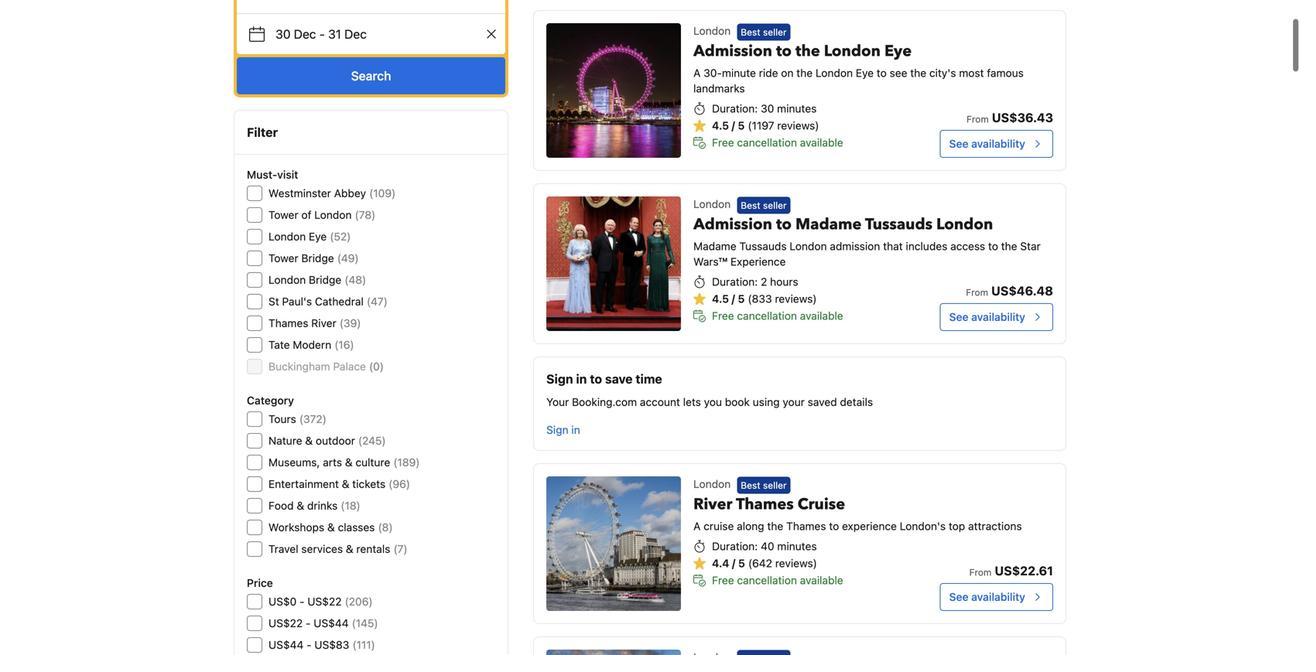 Task type: vqa. For each thing, say whether or not it's contained in the screenshot.


Task type: locate. For each thing, give the bounding box(es) containing it.
thames down "paul's"
[[269, 317, 308, 330]]

buckingham palace (0)
[[269, 360, 384, 373]]

us$44 up us$83
[[314, 617, 349, 630]]

sign in
[[547, 424, 580, 437]]

reviews) right (1197
[[777, 119, 819, 132]]

0 vertical spatial 5
[[738, 119, 745, 132]]

tussauds
[[865, 214, 933, 235], [740, 240, 787, 253]]

1 vertical spatial admission
[[694, 214, 772, 235]]

1 vertical spatial eye
[[856, 66, 874, 79]]

2 vertical spatial see
[[949, 591, 969, 604]]

bridge up london bridge (48)
[[301, 252, 334, 265]]

available for cruise
[[800, 574, 843, 587]]

1 5 from the top
[[738, 119, 745, 132]]

tussauds up experience
[[740, 240, 787, 253]]

0 vertical spatial 4.5
[[712, 119, 729, 132]]

free cancellation available
[[712, 136, 843, 149], [712, 309, 843, 322], [712, 574, 843, 587]]

tower down london eye (52)
[[269, 252, 299, 265]]

1 vertical spatial see availability
[[949, 311, 1026, 324]]

0 vertical spatial see
[[949, 137, 969, 150]]

tussauds up that
[[865, 214, 933, 235]]

2 tower from the top
[[269, 252, 299, 265]]

eye up 'see'
[[885, 40, 912, 62]]

& up travel services & rentals (7)
[[327, 521, 335, 534]]

3 free cancellation available from the top
[[712, 574, 843, 587]]

available down 4.5 / 5 (833 reviews)
[[800, 309, 843, 322]]

availability down from us$36.43
[[972, 137, 1026, 150]]

see down from us$46.48 at right
[[949, 311, 969, 324]]

us$22 down us$0
[[269, 617, 303, 630]]

1 4.5 from the top
[[712, 119, 729, 132]]

0 vertical spatial best seller
[[741, 27, 787, 37]]

(145)
[[352, 617, 378, 630]]

- left us$83
[[307, 639, 312, 652]]

see for admission to the london eye
[[949, 137, 969, 150]]

1 vertical spatial bridge
[[309, 274, 341, 286]]

us$22 up us$22 - us$44 (145)
[[308, 596, 342, 608]]

the left "star"
[[1001, 240, 1018, 253]]

see availability down from us$22.61 in the bottom of the page
[[949, 591, 1026, 604]]

1 horizontal spatial river
[[694, 494, 733, 515]]

hours
[[770, 275, 798, 288]]

duration: 40 minutes
[[712, 540, 817, 553]]

1 vertical spatial tussauds
[[740, 240, 787, 253]]

1 vertical spatial thames
[[736, 494, 794, 515]]

admission
[[694, 40, 772, 62], [694, 214, 772, 235]]

admission up the minute
[[694, 40, 772, 62]]

4.5 down landmarks
[[712, 119, 729, 132]]

from inside from us$36.43
[[967, 114, 989, 125]]

0 horizontal spatial 30
[[276, 27, 291, 41]]

in down booking.com
[[571, 424, 580, 437]]

bridge
[[301, 252, 334, 265], [309, 274, 341, 286]]

best seller up along
[[741, 480, 787, 491]]

0 vertical spatial 30
[[276, 27, 291, 41]]

1 vertical spatial a
[[694, 520, 701, 533]]

0 vertical spatial sign
[[547, 372, 573, 387]]

0 vertical spatial reviews)
[[777, 119, 819, 132]]

5 left (642
[[738, 557, 745, 570]]

2 sign from the top
[[547, 424, 569, 437]]

(245)
[[358, 435, 386, 447]]

duration: left 2 in the top right of the page
[[712, 275, 758, 288]]

/ for admission to the london eye
[[732, 119, 735, 132]]

from left us$46.48
[[966, 287, 988, 298]]

seller up along
[[763, 480, 787, 491]]

river thames cruise image
[[547, 477, 681, 611]]

2 vertical spatial reviews)
[[775, 557, 817, 570]]

3 free from the top
[[712, 574, 734, 587]]

tower of london (78)
[[269, 209, 376, 221]]

st
[[269, 295, 279, 308]]

2 admission from the top
[[694, 214, 772, 235]]

1 vertical spatial minutes
[[777, 540, 817, 553]]

3 see from the top
[[949, 591, 969, 604]]

thames river (39)
[[269, 317, 361, 330]]

2 vertical spatial best
[[741, 480, 761, 491]]

1 vertical spatial free
[[712, 309, 734, 322]]

free cancellation available for the
[[712, 136, 843, 149]]

- left 31
[[319, 27, 325, 41]]

1 vertical spatial us$44
[[269, 639, 304, 652]]

3 seller from the top
[[763, 480, 787, 491]]

1 vertical spatial best seller
[[741, 200, 787, 211]]

0 vertical spatial madame
[[796, 214, 862, 235]]

must-
[[247, 168, 277, 181]]

cruise
[[798, 494, 845, 515]]

minutes right 40
[[777, 540, 817, 553]]

0 vertical spatial bridge
[[301, 252, 334, 265]]

1 vertical spatial tower
[[269, 252, 299, 265]]

3 availability from the top
[[972, 591, 1026, 604]]

free
[[712, 136, 734, 149], [712, 309, 734, 322], [712, 574, 734, 587]]

- for us$83
[[307, 639, 312, 652]]

1 horizontal spatial eye
[[856, 66, 874, 79]]

1 vertical spatial seller
[[763, 200, 787, 211]]

4.5 down wars™
[[712, 292, 729, 305]]

from inside from us$46.48
[[966, 287, 988, 298]]

0 vertical spatial tower
[[269, 209, 299, 221]]

1 vertical spatial us$22
[[269, 617, 303, 630]]

sign up your
[[547, 372, 573, 387]]

2 a from the top
[[694, 520, 701, 533]]

best seller for cruise
[[741, 480, 787, 491]]

duration: for admission to madame tussauds london
[[712, 275, 758, 288]]

a inside 'admission to the london eye a 30-minute ride on the london eye to see the city's most famous landmarks'
[[694, 66, 701, 79]]

see availability down from us$36.43
[[949, 137, 1026, 150]]

dec
[[294, 27, 316, 41], [344, 27, 367, 41]]

2 see availability from the top
[[949, 311, 1026, 324]]

4.5
[[712, 119, 729, 132], [712, 292, 729, 305]]

thames up along
[[736, 494, 794, 515]]

3 available from the top
[[800, 574, 843, 587]]

& right arts
[[345, 456, 353, 469]]

from
[[967, 114, 989, 125], [966, 287, 988, 298], [970, 567, 992, 578]]

cancellation down 4.4 / 5 (642 reviews)
[[737, 574, 797, 587]]

1 vertical spatial available
[[800, 309, 843, 322]]

0 vertical spatial cancellation
[[737, 136, 797, 149]]

(96)
[[389, 478, 410, 491]]

3 cancellation from the top
[[737, 574, 797, 587]]

sign for sign in to save time
[[547, 372, 573, 387]]

0 vertical spatial us$44
[[314, 617, 349, 630]]

workshops
[[269, 521, 324, 534]]

seller for cruise
[[763, 480, 787, 491]]

account
[[640, 396, 680, 409]]

the inside admission to madame tussauds london madame tussauds london admission that includes access to the star wars™ experience
[[1001, 240, 1018, 253]]

eye left 'see'
[[856, 66, 874, 79]]

cancellation down 4.5 / 5 (833 reviews)
[[737, 309, 797, 322]]

& for tickets
[[342, 478, 349, 491]]

0 vertical spatial tussauds
[[865, 214, 933, 235]]

to up experience
[[776, 214, 792, 235]]

to
[[776, 40, 792, 62], [877, 66, 887, 79], [776, 214, 792, 235], [988, 240, 998, 253], [590, 372, 602, 387], [829, 520, 839, 533]]

1 vertical spatial reviews)
[[775, 292, 817, 305]]

admission to madame tussauds london madame tussauds london admission that includes access to the star wars™ experience
[[694, 214, 1041, 268]]

- right us$0
[[300, 596, 305, 608]]

cancellation down 4.5 / 5 (1197 reviews)
[[737, 136, 797, 149]]

5 left (1197
[[738, 119, 745, 132]]

2 vertical spatial see availability
[[949, 591, 1026, 604]]

your booking.com account lets you book using your saved details
[[547, 396, 873, 409]]

2 / from the top
[[732, 292, 735, 305]]

see down from us$36.43
[[949, 137, 969, 150]]

you
[[704, 396, 722, 409]]

2 see from the top
[[949, 311, 969, 324]]

1 horizontal spatial 30
[[761, 102, 774, 115]]

free down 4.4
[[712, 574, 734, 587]]

2 seller from the top
[[763, 200, 787, 211]]

1 vertical spatial free cancellation available
[[712, 309, 843, 322]]

0 vertical spatial availability
[[972, 137, 1026, 150]]

best for the
[[741, 27, 761, 37]]

1 vertical spatial availability
[[972, 311, 1026, 324]]

travel
[[269, 543, 298, 556]]

1 vertical spatial best
[[741, 200, 761, 211]]

your
[[783, 396, 805, 409]]

1 availability from the top
[[972, 137, 1026, 150]]

in for sign in to save time
[[576, 372, 587, 387]]

minute
[[722, 66, 756, 79]]

30 up 4.5 / 5 (1197 reviews)
[[761, 102, 774, 115]]

2 best from the top
[[741, 200, 761, 211]]

/ right 4.4
[[732, 557, 736, 570]]

best seller up ride
[[741, 27, 787, 37]]

tower bridge (49)
[[269, 252, 359, 265]]

sign down your
[[547, 424, 569, 437]]

1 vertical spatial cancellation
[[737, 309, 797, 322]]

1 duration: from the top
[[712, 102, 758, 115]]

river down st paul's cathedral (47)
[[311, 317, 336, 330]]

us$44
[[314, 617, 349, 630], [269, 639, 304, 652]]

a left cruise
[[694, 520, 701, 533]]

2 vertical spatial free cancellation available
[[712, 574, 843, 587]]

from inside from us$22.61
[[970, 567, 992, 578]]

/ left (1197
[[732, 119, 735, 132]]

0 vertical spatial in
[[576, 372, 587, 387]]

along
[[737, 520, 764, 533]]

2 vertical spatial seller
[[763, 480, 787, 491]]

duration:
[[712, 102, 758, 115], [712, 275, 758, 288], [712, 540, 758, 553]]

from left 'us$36.43' at top
[[967, 114, 989, 125]]

1 cancellation from the top
[[737, 136, 797, 149]]

0 vertical spatial /
[[732, 119, 735, 132]]

free for admission to madame tussauds london
[[712, 309, 734, 322]]

0 horizontal spatial tussauds
[[740, 240, 787, 253]]

available down 4.5 / 5 (1197 reviews)
[[800, 136, 843, 149]]

0 horizontal spatial eye
[[309, 230, 327, 243]]

2 best seller from the top
[[741, 200, 787, 211]]

2 free cancellation available from the top
[[712, 309, 843, 322]]

tours
[[269, 413, 296, 426]]

30 left 31
[[276, 27, 291, 41]]

dec left 31
[[294, 27, 316, 41]]

1 / from the top
[[732, 119, 735, 132]]

bridge for london bridge
[[309, 274, 341, 286]]

modern
[[293, 339, 331, 351]]

3 see availability from the top
[[949, 591, 1026, 604]]

admission inside admission to madame tussauds london madame tussauds london admission that includes access to the star wars™ experience
[[694, 214, 772, 235]]

2 dec from the left
[[344, 27, 367, 41]]

/ left (833
[[732, 292, 735, 305]]

3 duration: from the top
[[712, 540, 758, 553]]

5
[[738, 119, 745, 132], [738, 292, 745, 305], [738, 557, 745, 570]]

free cancellation available down 4.5 / 5 (1197 reviews)
[[712, 136, 843, 149]]

0 vertical spatial admission
[[694, 40, 772, 62]]

dec right 31
[[344, 27, 367, 41]]

3 best seller from the top
[[741, 480, 787, 491]]

us$46.48
[[992, 284, 1053, 298]]

1 seller from the top
[[763, 27, 787, 37]]

must-visit
[[247, 168, 298, 181]]

1 horizontal spatial dec
[[344, 27, 367, 41]]

free down 4.5 / 5 (1197 reviews)
[[712, 136, 734, 149]]

1 horizontal spatial us$22
[[308, 596, 342, 608]]

1 vertical spatial see
[[949, 311, 969, 324]]

search button
[[237, 57, 505, 94]]

1 vertical spatial sign
[[547, 424, 569, 437]]

best
[[741, 27, 761, 37], [741, 200, 761, 211], [741, 480, 761, 491]]

2 vertical spatial availability
[[972, 591, 1026, 604]]

to up on
[[776, 40, 792, 62]]

& right food
[[297, 500, 304, 512]]

- down us$0 - us$22 (206)
[[306, 617, 311, 630]]

2 vertical spatial duration:
[[712, 540, 758, 553]]

reviews) right (642
[[775, 557, 817, 570]]

madame up admission
[[796, 214, 862, 235]]

availability down from us$46.48 at right
[[972, 311, 1026, 324]]

admission up wars™
[[694, 214, 772, 235]]

1 horizontal spatial us$44
[[314, 617, 349, 630]]

travel services & rentals (7)
[[269, 543, 408, 556]]

drinks
[[307, 500, 338, 512]]

2 vertical spatial cancellation
[[737, 574, 797, 587]]

available
[[800, 136, 843, 149], [800, 309, 843, 322], [800, 574, 843, 587]]

availability for river thames cruise
[[972, 591, 1026, 604]]

2 free from the top
[[712, 309, 734, 322]]

(52)
[[330, 230, 351, 243]]

1 available from the top
[[800, 136, 843, 149]]

0 vertical spatial minutes
[[777, 102, 817, 115]]

1 vertical spatial from
[[966, 287, 988, 298]]

30
[[276, 27, 291, 41], [761, 102, 774, 115]]

2 availability from the top
[[972, 311, 1026, 324]]

1 tower from the top
[[269, 209, 299, 221]]

2 vertical spatial free
[[712, 574, 734, 587]]

minutes up 4.5 / 5 (1197 reviews)
[[777, 102, 817, 115]]

the up duration: 30 minutes
[[796, 40, 820, 62]]

0 horizontal spatial river
[[311, 317, 336, 330]]

1 see availability from the top
[[949, 137, 1026, 150]]

reviews) down hours
[[775, 292, 817, 305]]

0 horizontal spatial dec
[[294, 27, 316, 41]]

1 dec from the left
[[294, 27, 316, 41]]

2 vertical spatial 5
[[738, 557, 745, 570]]

availability down from us$22.61 in the bottom of the page
[[972, 591, 1026, 604]]

see availability for river thames cruise
[[949, 591, 1026, 604]]

seller up ride
[[763, 27, 787, 37]]

the up 40
[[767, 520, 784, 533]]

0 vertical spatial a
[[694, 66, 701, 79]]

0 vertical spatial see availability
[[949, 137, 1026, 150]]

sign in to save time
[[547, 372, 662, 387]]

2 vertical spatial eye
[[309, 230, 327, 243]]

2 cancellation from the top
[[737, 309, 797, 322]]

us$44 - us$83 (111)
[[269, 639, 375, 652]]

a left "30-"
[[694, 66, 701, 79]]

2 vertical spatial /
[[732, 557, 736, 570]]

eye up tower bridge (49) at the top of the page
[[309, 230, 327, 243]]

& down (372)
[[305, 435, 313, 447]]

to down cruise
[[829, 520, 839, 533]]

madame
[[796, 214, 862, 235], [694, 240, 737, 253]]

see availability
[[949, 137, 1026, 150], [949, 311, 1026, 324], [949, 591, 1026, 604]]

best for cruise
[[741, 480, 761, 491]]

1 best seller from the top
[[741, 27, 787, 37]]

0 horizontal spatial madame
[[694, 240, 737, 253]]

-
[[319, 27, 325, 41], [300, 596, 305, 608], [306, 617, 311, 630], [307, 639, 312, 652]]

3 best from the top
[[741, 480, 761, 491]]

see availability for admission to madame tussauds london
[[949, 311, 1026, 324]]

free down 4.5 / 5 (833 reviews)
[[712, 309, 734, 322]]

1 vertical spatial duration:
[[712, 275, 758, 288]]

1 best from the top
[[741, 27, 761, 37]]

0 vertical spatial best
[[741, 27, 761, 37]]

& down 'museums, arts & culture (189)'
[[342, 478, 349, 491]]

1 free from the top
[[712, 136, 734, 149]]

5 for river thames cruise
[[738, 557, 745, 570]]

on
[[781, 66, 794, 79]]

in
[[576, 372, 587, 387], [571, 424, 580, 437]]

2 horizontal spatial eye
[[885, 40, 912, 62]]

tower left of
[[269, 209, 299, 221]]

1 see from the top
[[949, 137, 969, 150]]

free cancellation available down 4.4 / 5 (642 reviews)
[[712, 574, 843, 587]]

sign
[[547, 372, 573, 387], [547, 424, 569, 437]]

best up along
[[741, 480, 761, 491]]

tower
[[269, 209, 299, 221], [269, 252, 299, 265]]

2 duration: from the top
[[712, 275, 758, 288]]

1 vertical spatial river
[[694, 494, 733, 515]]

1 minutes from the top
[[777, 102, 817, 115]]

us$44 down us$22 - us$44 (145)
[[269, 639, 304, 652]]

tours (372)
[[269, 413, 327, 426]]

the inside 'river thames cruise a cruise along the thames to experience london's top attractions'
[[767, 520, 784, 533]]

seller up experience
[[763, 200, 787, 211]]

1 sign from the top
[[547, 372, 573, 387]]

duration: up 4.4
[[712, 540, 758, 553]]

river up cruise
[[694, 494, 733, 515]]

access
[[951, 240, 985, 253]]

seller for the
[[763, 27, 787, 37]]

2 minutes from the top
[[777, 540, 817, 553]]

admission inside 'admission to the london eye a 30-minute ride on the london eye to see the city's most famous landmarks'
[[694, 40, 772, 62]]

0 vertical spatial duration:
[[712, 102, 758, 115]]

river thames cruise a cruise along the thames to experience london's top attractions
[[694, 494, 1022, 533]]

the right on
[[797, 66, 813, 79]]

free cancellation available down 4.5 / 5 (833 reviews)
[[712, 309, 843, 322]]

& for classes
[[327, 521, 335, 534]]

free cancellation available for madame
[[712, 309, 843, 322]]

5 left (833
[[738, 292, 745, 305]]

2 vertical spatial available
[[800, 574, 843, 587]]

1 vertical spatial 5
[[738, 292, 745, 305]]

best up experience
[[741, 200, 761, 211]]

a inside 'river thames cruise a cruise along the thames to experience london's top attractions'
[[694, 520, 701, 533]]

westminster
[[269, 187, 331, 200]]

1 admission from the top
[[694, 40, 772, 62]]

(0)
[[369, 360, 384, 373]]

1 vertical spatial 4.5
[[712, 292, 729, 305]]

us$22
[[308, 596, 342, 608], [269, 617, 303, 630]]

available down 4.4 / 5 (642 reviews)
[[800, 574, 843, 587]]

bridge up st paul's cathedral (47)
[[309, 274, 341, 286]]

best up the minute
[[741, 27, 761, 37]]

&
[[305, 435, 313, 447], [345, 456, 353, 469], [342, 478, 349, 491], [297, 500, 304, 512], [327, 521, 335, 534], [346, 543, 353, 556]]

2 5 from the top
[[738, 292, 745, 305]]

0 horizontal spatial us$22
[[269, 617, 303, 630]]

1 vertical spatial /
[[732, 292, 735, 305]]

culture
[[356, 456, 390, 469]]

see down top on the right bottom of page
[[949, 591, 969, 604]]

1 a from the top
[[694, 66, 701, 79]]

includes
[[906, 240, 948, 253]]

2 vertical spatial best seller
[[741, 480, 787, 491]]

2 vertical spatial from
[[970, 567, 992, 578]]

best seller up experience
[[741, 200, 787, 211]]

reviews) for the
[[777, 119, 819, 132]]

2 available from the top
[[800, 309, 843, 322]]

admission for admission to madame tussauds london
[[694, 214, 772, 235]]

0 vertical spatial available
[[800, 136, 843, 149]]

1 vertical spatial in
[[571, 424, 580, 437]]

0 vertical spatial from
[[967, 114, 989, 125]]

0 vertical spatial free
[[712, 136, 734, 149]]

see availability down from us$46.48 at right
[[949, 311, 1026, 324]]

3 / from the top
[[732, 557, 736, 570]]

seller for madame
[[763, 200, 787, 211]]

us$0
[[269, 596, 297, 608]]

1 free cancellation available from the top
[[712, 136, 843, 149]]

in up booking.com
[[576, 372, 587, 387]]

best for madame
[[741, 200, 761, 211]]

from left us$22.61
[[970, 567, 992, 578]]

st paul's cathedral (47)
[[269, 295, 388, 308]]

3 5 from the top
[[738, 557, 745, 570]]

0 vertical spatial seller
[[763, 27, 787, 37]]

2 4.5 from the top
[[712, 292, 729, 305]]

duration: for river thames cruise
[[712, 540, 758, 553]]

(833
[[748, 292, 772, 305]]

madame up wars™
[[694, 240, 737, 253]]

from for river thames cruise
[[970, 567, 992, 578]]

minutes
[[777, 102, 817, 115], [777, 540, 817, 553]]

0 vertical spatial free cancellation available
[[712, 136, 843, 149]]



Task type: describe. For each thing, give the bounding box(es) containing it.
0 vertical spatial eye
[[885, 40, 912, 62]]

most
[[959, 66, 984, 79]]

us$36.43
[[992, 110, 1053, 125]]

classes
[[338, 521, 375, 534]]

search
[[351, 69, 391, 83]]

1 horizontal spatial tussauds
[[865, 214, 933, 235]]

admission for admission to the london eye
[[694, 40, 772, 62]]

booking.com
[[572, 396, 637, 409]]

top
[[949, 520, 965, 533]]

using
[[753, 396, 780, 409]]

admission to madame tussauds london image
[[547, 197, 681, 331]]

to right access
[[988, 240, 998, 253]]

duration: 2 hours
[[712, 275, 798, 288]]

(18)
[[341, 500, 361, 512]]

food
[[269, 500, 294, 512]]

save
[[605, 372, 633, 387]]

paul's
[[282, 295, 312, 308]]

admission to the london eye a 30-minute ride on the london eye to see the city's most famous landmarks
[[694, 40, 1024, 95]]

free for admission to the london eye
[[712, 136, 734, 149]]

experience
[[731, 255, 786, 268]]

workshops & classes (8)
[[269, 521, 393, 534]]

see for river thames cruise
[[949, 591, 969, 604]]

london bridge (48)
[[269, 274, 366, 286]]

price
[[247, 577, 273, 590]]

0 horizontal spatial us$44
[[269, 639, 304, 652]]

see for admission to madame tussauds london
[[949, 311, 969, 324]]

best seller for the
[[741, 27, 787, 37]]

lets
[[683, 396, 701, 409]]

availability for admission to madame tussauds london
[[972, 311, 1026, 324]]

from us$46.48
[[966, 284, 1053, 298]]

(8)
[[378, 521, 393, 534]]

2
[[761, 275, 767, 288]]

sign for sign in
[[547, 424, 569, 437]]

(49)
[[337, 252, 359, 265]]

4.5 / 5 (833 reviews)
[[712, 292, 817, 305]]

buckingham
[[269, 360, 330, 373]]

reviews) for cruise
[[775, 557, 817, 570]]

westminster abbey (109)
[[269, 187, 396, 200]]

cathedral
[[315, 295, 364, 308]]

cancellation for madame
[[737, 309, 797, 322]]

the right 'see'
[[910, 66, 927, 79]]

- for us$22
[[300, 596, 305, 608]]

(109)
[[369, 187, 396, 200]]

duration: for admission to the london eye
[[712, 102, 758, 115]]

& for drinks
[[297, 500, 304, 512]]

reviews) for madame
[[775, 292, 817, 305]]

5 for admission to the london eye
[[738, 119, 745, 132]]

to left 'see'
[[877, 66, 887, 79]]

book
[[725, 396, 750, 409]]

experience
[[842, 520, 897, 533]]

ride
[[759, 66, 778, 79]]

see availability for admission to the london eye
[[949, 137, 1026, 150]]

famous
[[987, 66, 1024, 79]]

4.5 / 5 (1197 reviews)
[[712, 119, 819, 132]]

1 vertical spatial 30
[[761, 102, 774, 115]]

/ for river thames cruise
[[732, 557, 736, 570]]

to inside 'river thames cruise a cruise along the thames to experience london's top attractions'
[[829, 520, 839, 533]]

arts
[[323, 456, 342, 469]]

food & drinks (18)
[[269, 500, 361, 512]]

landmarks
[[694, 82, 745, 95]]

(1197
[[748, 119, 774, 132]]

of
[[301, 209, 312, 221]]

1 horizontal spatial madame
[[796, 214, 862, 235]]

2 vertical spatial thames
[[786, 520, 826, 533]]

(39)
[[340, 317, 361, 330]]

4.5 for admission to madame tussauds london
[[712, 292, 729, 305]]

0 vertical spatial us$22
[[308, 596, 342, 608]]

wars™
[[694, 255, 728, 268]]

tower for tower bridge (49)
[[269, 252, 299, 265]]

minutes for cruise
[[777, 540, 817, 553]]

city's
[[930, 66, 956, 79]]

admission to the london eye image
[[547, 23, 681, 158]]

- for us$44
[[306, 617, 311, 630]]

4.5 for admission to the london eye
[[712, 119, 729, 132]]

available for madame
[[800, 309, 843, 322]]

available for the
[[800, 136, 843, 149]]

(372)
[[299, 413, 327, 426]]

us$83
[[315, 639, 349, 652]]

free cancellation available for cruise
[[712, 574, 843, 587]]

tickets
[[352, 478, 386, 491]]

outdoor
[[316, 435, 355, 447]]

cancellation for cruise
[[737, 574, 797, 587]]

cancellation for the
[[737, 136, 797, 149]]

from for admission to madame tussauds london
[[966, 287, 988, 298]]

nature & outdoor (245)
[[269, 435, 386, 447]]

0 vertical spatial river
[[311, 317, 336, 330]]

rentals
[[356, 543, 390, 556]]

best seller for madame
[[741, 200, 787, 211]]

abbey
[[334, 187, 366, 200]]

(48)
[[345, 274, 366, 286]]

/ for admission to madame tussauds london
[[732, 292, 735, 305]]

visit
[[277, 168, 298, 181]]

tower for tower of london (78)
[[269, 209, 299, 221]]

saved
[[808, 396, 837, 409]]

1 vertical spatial madame
[[694, 240, 737, 253]]

(7)
[[394, 543, 408, 556]]

from for admission to the london eye
[[967, 114, 989, 125]]

0 vertical spatial thames
[[269, 317, 308, 330]]

category
[[247, 394, 294, 407]]

nature
[[269, 435, 302, 447]]

that
[[883, 240, 903, 253]]

(78)
[[355, 209, 376, 221]]

minutes for the
[[777, 102, 817, 115]]

admission
[[830, 240, 880, 253]]

attractions
[[968, 520, 1022, 533]]

5 for admission to madame tussauds london
[[738, 292, 745, 305]]

(642
[[748, 557, 772, 570]]

details
[[840, 396, 873, 409]]

(189)
[[393, 456, 420, 469]]

30-
[[704, 66, 722, 79]]

& down classes
[[346, 543, 353, 556]]

river inside 'river thames cruise a cruise along the thames to experience london's top attractions'
[[694, 494, 733, 515]]

to left save in the bottom left of the page
[[590, 372, 602, 387]]

entertainment
[[269, 478, 339, 491]]

4.4
[[712, 557, 729, 570]]

from us$22.61
[[970, 564, 1053, 579]]

from us$36.43
[[967, 110, 1053, 125]]

duration: 30 minutes
[[712, 102, 817, 115]]

see
[[890, 66, 908, 79]]

& for outdoor
[[305, 435, 313, 447]]

museums,
[[269, 456, 320, 469]]

us$0 - us$22 (206)
[[269, 596, 373, 608]]

tate
[[269, 339, 290, 351]]

31
[[328, 27, 341, 41]]

entertainment & tickets (96)
[[269, 478, 410, 491]]

london's
[[900, 520, 946, 533]]

in for sign in
[[571, 424, 580, 437]]

availability for admission to the london eye
[[972, 137, 1026, 150]]

bridge for tower bridge
[[301, 252, 334, 265]]

(16)
[[335, 339, 354, 351]]

star
[[1020, 240, 1041, 253]]

30 dec - 31 dec
[[276, 27, 367, 41]]

admission to the tower bridge exhibition image
[[547, 650, 681, 656]]

free for river thames cruise
[[712, 574, 734, 587]]

40
[[761, 540, 774, 553]]



